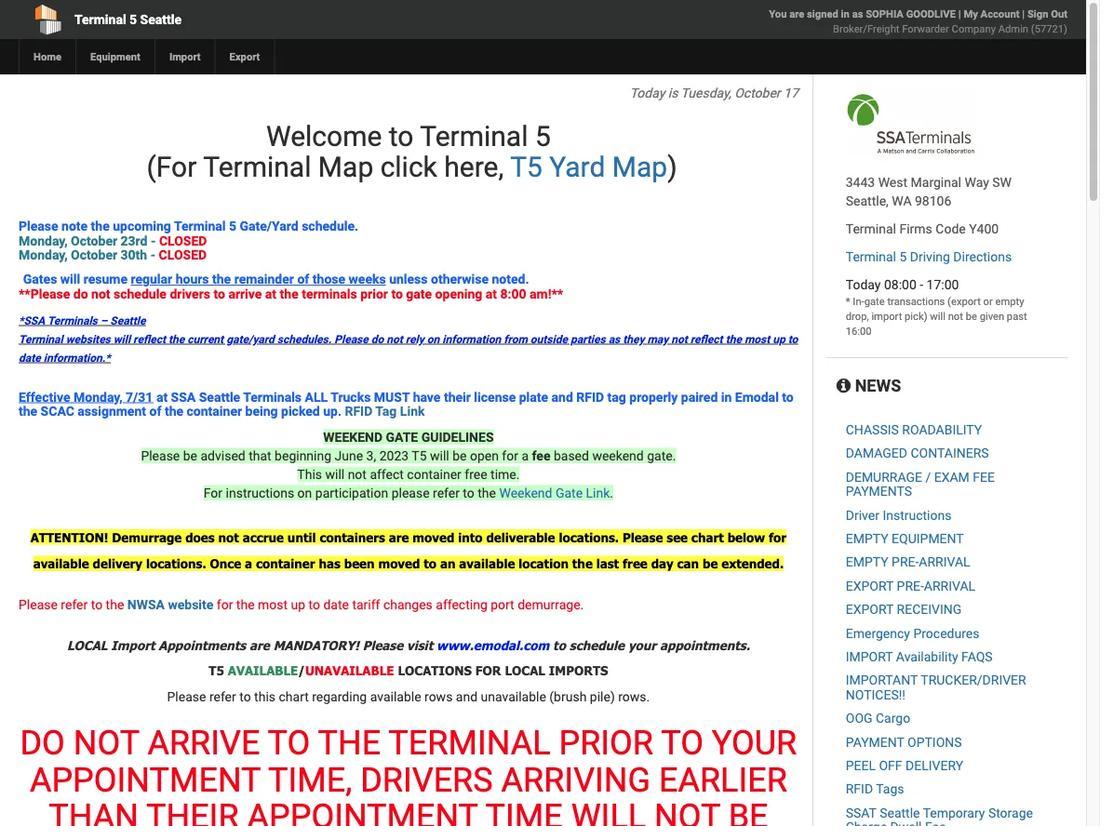 Task type: vqa. For each thing, say whether or not it's contained in the screenshot.
topmost "locations."
yes



Task type: describe. For each thing, give the bounding box(es) containing it.
0 vertical spatial moved
[[413, 530, 455, 545]]

1 closed from the top
[[159, 233, 207, 248]]

1 vertical spatial import
[[111, 638, 155, 653]]

terminal inside please note the upcoming terminal 5 gate/yard schedule. monday, october 23rd - closed monday, october 30th - closed
[[174, 219, 226, 234]]

terminal
[[389, 724, 551, 763]]

2 horizontal spatial available
[[459, 556, 515, 572]]

2 reflect from the left
[[691, 333, 723, 346]]

please inside *ssa terminals – seattle terminal websites will reflect the current gate/yard schedules. please do not rely on information from outside parties as they may not reflect the most up to date information.*
[[334, 333, 368, 346]]

1 vertical spatial pre-
[[897, 579, 924, 594]]

2023
[[380, 448, 409, 464]]

please
[[392, 486, 430, 501]]

1 horizontal spatial import
[[169, 51, 201, 63]]

seattle inside *ssa terminals – seattle terminal websites will reflect the current gate/yard schedules. please do not rely on information from outside parties as they may not reflect the most up to date information.*
[[110, 314, 146, 327]]

please refer to this chart regarding available rows and unavailable (brush pile) rows.
[[167, 689, 650, 705]]

gate inside the 'today                                                                                                                                                                                                                                                                                                                                                                                                                                                                                                                                                                                                                                                                                                           08:00 - 17:00 * in-gate transactions (export or empty drop, import pick) will not be given past 16:00'
[[865, 296, 885, 308]]

note
[[62, 219, 88, 234]]

equipment link
[[75, 39, 154, 74]]

opening
[[435, 286, 483, 302]]

rely
[[406, 333, 424, 346]]

deliverable
[[486, 530, 555, 545]]

on inside *ssa terminals – seattle terminal websites will reflect the current gate/yard schedules. please do not rely on information from outside parties as they may not reflect the most up to date information.*
[[427, 333, 440, 346]]

import
[[872, 310, 902, 323]]

all
[[305, 390, 328, 405]]

the inside attention! demurrage does not accrue until containers are moved into deliverable locations. please see chart below for available delivery locations. once a container has been moved to an available location the last free day can be extended.
[[572, 556, 593, 572]]

to left arrive
[[214, 286, 225, 302]]

the left nwsa
[[106, 597, 124, 613]]

otherwise
[[431, 272, 489, 287]]

the up emodal
[[726, 333, 742, 346]]

1 reflect from the left
[[133, 333, 166, 346]]

must
[[374, 390, 410, 405]]

export
[[230, 51, 260, 63]]

their
[[146, 798, 239, 827]]

1 to from the left
[[268, 724, 310, 763]]

those
[[313, 272, 345, 287]]

2 vertical spatial t5
[[209, 663, 224, 678]]

the down once
[[236, 597, 255, 613]]

0 horizontal spatial chart
[[279, 689, 309, 705]]

1 horizontal spatial locations.
[[559, 530, 619, 545]]

weekend
[[499, 486, 552, 501]]

1 | from the left
[[959, 8, 961, 20]]

17:00
[[927, 277, 959, 292]]

please inside please note the upcoming terminal 5 gate/yard schedule. monday, october 23rd - closed monday, october 30th - closed
[[19, 219, 58, 234]]

nwsa
[[127, 597, 165, 613]]

last
[[596, 556, 619, 572]]

weekend gate link link
[[499, 486, 610, 501]]

t5 available / unavailable locations for local imports
[[209, 663, 608, 678]]

refer for please refer to the nwsa website for the most up to date tariff changes affecting port demurrage.
[[61, 597, 88, 613]]

be down guidelines
[[453, 448, 467, 464]]

1 vertical spatial up
[[291, 597, 305, 613]]

based
[[554, 448, 589, 464]]

the left scac
[[19, 404, 37, 419]]

terminal firms code y400
[[846, 221, 999, 236]]

not right may
[[671, 333, 688, 346]]

www.emodal.com
[[437, 638, 549, 653]]

0 horizontal spatial most
[[258, 597, 288, 613]]

as inside you are signed in as sophia goodlive | my account | sign out broker/freight forwarder company admin (57721)
[[852, 8, 863, 20]]

day
[[651, 556, 674, 572]]

delivery
[[906, 759, 964, 774]]

2 horizontal spatial at
[[486, 286, 497, 302]]

not inside the 'today                                                                                                                                                                                                                                                                                                                                                                                                                                                                                                                                                                                                                                                                                                           08:00 - 17:00 * in-gate transactions (export or empty drop, import pick) will not be given past 16:00'
[[948, 310, 963, 323]]

–
[[100, 314, 107, 327]]

admin
[[999, 23, 1029, 35]]

charge
[[846, 820, 887, 827]]

affect
[[370, 467, 404, 482]]

1 vertical spatial date
[[323, 597, 349, 613]]

prior
[[360, 286, 388, 302]]

procedures
[[914, 626, 980, 641]]

please up t5 available / unavailable locations for local imports at the bottom
[[363, 638, 403, 653]]

unavailable
[[305, 663, 394, 678]]

will down guidelines
[[430, 448, 449, 464]]

receiving
[[897, 602, 962, 618]]

port
[[491, 597, 515, 613]]

to inside *ssa terminals – seattle terminal websites will reflect the current gate/yard schedules. please do not rely on information from outside parties as they may not reflect the most up to date information.*
[[788, 333, 798, 346]]

1 vertical spatial moved
[[378, 556, 420, 572]]

t5 inside weekend gate guidelines please be advised that beginning june 3, 2023 t5 will be open for a fee based weekend gate. this will not affect container free time. for instructions on participation please refer to the weekend gate link .
[[412, 448, 427, 464]]

import availability faqs link
[[846, 650, 993, 665]]

1 vertical spatial not
[[655, 798, 720, 827]]

or
[[984, 296, 993, 308]]

past
[[1007, 310, 1027, 323]]

0 vertical spatial arrival
[[919, 555, 971, 570]]

schedule inside gates will resume regular hours the remainder of those weeks unless otherwise noted. **please do not schedule drivers to arrive at the terminals prior to gate opening at 8:00 am!**
[[114, 286, 167, 302]]

5 up equipment
[[129, 12, 137, 27]]

terminal 5 seattle image
[[846, 93, 975, 155]]

1 vertical spatial arrival
[[924, 579, 976, 594]]

0 horizontal spatial are
[[250, 638, 270, 653]]

gate
[[556, 486, 583, 501]]

october up resume
[[71, 247, 117, 263]]

guidelines
[[421, 430, 494, 445]]

0 horizontal spatial available
[[33, 556, 89, 572]]

not left rely
[[387, 333, 403, 346]]

0 horizontal spatial local
[[67, 638, 107, 653]]

locations
[[398, 663, 472, 678]]

as inside *ssa terminals – seattle terminal websites will reflect the current gate/yard schedules. please do not rely on information from outside parties as they may not reflect the most up to date information.*
[[609, 333, 620, 346]]

do not arrive to the terminal prior to your appointment time, drivers arriving earlier than their appointment time will not 
[[20, 724, 797, 827]]

local import appointments are mandatory! please visit www.emodal.com to schedule your appointments.
[[67, 638, 750, 653]]

will inside *ssa terminals – seattle terminal websites will reflect the current gate/yard schedules. please do not rely on information from outside parties as they may not reflect the most up to date information.*
[[113, 333, 130, 346]]

1 empty from the top
[[846, 531, 889, 547]]

to up mandatory!
[[309, 597, 320, 613]]

demurrage.
[[518, 597, 584, 613]]

today for today is tuesday, october 17
[[630, 85, 665, 101]]

2 closed from the top
[[159, 247, 207, 263]]

paired
[[681, 390, 718, 405]]

picked
[[281, 404, 320, 419]]

1 map from the left
[[318, 150, 374, 183]]

containers
[[911, 446, 989, 461]]

remainder
[[234, 272, 294, 287]]

container inside at ssa seattle terminals all trucks must have their license plate and rfid tag properly paired in emodal to the scac assignment of the container being picked up.
[[187, 404, 242, 419]]

click
[[380, 150, 437, 183]]

rows
[[425, 689, 453, 705]]

1 horizontal spatial at
[[265, 286, 277, 302]]

1 export from the top
[[846, 579, 894, 594]]

welcome
[[266, 120, 382, 153]]

- right 23rd
[[151, 233, 156, 248]]

date inside *ssa terminals – seattle terminal websites will reflect the current gate/yard schedules. please do not rely on information from outside parties as they may not reflect the most up to date information.*
[[19, 351, 41, 364]]

scac
[[41, 404, 74, 419]]

refer for please refer to this chart regarding available rows and unavailable (brush pile) rows.
[[209, 689, 236, 705]]

please up the 'arrive'
[[167, 689, 206, 705]]

demurrage
[[846, 470, 923, 485]]

/ inside chassis roadability damaged containers demurrage / exam fee payments driver instructions empty equipment empty pre-arrival export pre-arrival export receiving emergency procedures import availability faqs important trucker/driver notices!! oog cargo payment options peel off delivery rfid tags ssat seattle temporary storage charge dwell fee
[[926, 470, 931, 485]]

cargo
[[876, 711, 911, 727]]

import link
[[154, 39, 215, 74]]

to inside weekend gate guidelines please be advised that beginning june 3, 2023 t5 will be open for a fee based weekend gate. this will not affect container free time. for instructions on participation please refer to the weekend gate link .
[[463, 486, 475, 501]]

please inside weekend gate guidelines please be advised that beginning june 3, 2023 t5 will be open for a fee based weekend gate. this will not affect container free time. for instructions on participation please refer to the weekend gate link .
[[141, 448, 180, 464]]

parties
[[571, 333, 606, 346]]

a inside attention! demurrage does not accrue until containers are moved into deliverable locations. please see chart below for available delivery locations. once a container has been moved to an available location the last free day can be extended.
[[245, 556, 252, 572]]

here,
[[444, 150, 504, 183]]

hours
[[176, 272, 209, 287]]

for inside attention! demurrage does not accrue until containers are moved into deliverable locations. please see chart below for available delivery locations. once a container has been moved to an available location the last free day can be extended.
[[769, 530, 787, 545]]

today for today                                                                                                                                                                                                                                                                                                                                                                                                                                                                                                                                                                                                                                                                                                           08:00 - 17:00 * in-gate transactions (export or empty drop, import pick) will not be given past 16:00
[[846, 277, 881, 292]]

to inside attention! demurrage does not accrue until containers are moved into deliverable locations. please see chart below for available delivery locations. once a container has been moved to an available location the last free day can be extended.
[[424, 556, 437, 572]]

free inside attention! demurrage does not accrue until containers are moved into deliverable locations. please see chart below for available delivery locations. once a container has been moved to an available location the last free day can be extended.
[[623, 556, 648, 572]]

0 vertical spatial link
[[400, 404, 425, 419]]

oog cargo link
[[846, 711, 911, 727]]

west
[[879, 175, 908, 190]]

open
[[470, 448, 499, 464]]

not inside gates will resume regular hours the remainder of those weeks unless otherwise noted. **please do not schedule drivers to arrive at the terminals prior to gate opening at 8:00 am!**
[[91, 286, 110, 302]]

of inside gates will resume regular hours the remainder of those weeks unless otherwise noted. **please do not schedule drivers to arrive at the terminals prior to gate opening at 8:00 am!**
[[297, 272, 309, 287]]

*ssa
[[19, 314, 45, 327]]

peel
[[846, 759, 876, 774]]

appointments.
[[660, 638, 750, 653]]

refer inside weekend gate guidelines please be advised that beginning june 3, 2023 t5 will be open for a fee based weekend gate. this will not affect container free time. for instructions on participation please refer to the weekend gate link .
[[433, 486, 460, 501]]

0 vertical spatial pre-
[[892, 555, 919, 570]]

*
[[846, 296, 851, 308]]

t5 yard map link
[[510, 150, 668, 183]]

do inside *ssa terminals – seattle terminal websites will reflect the current gate/yard schedules. please do not rely on information from outside parties as they may not reflect the most up to date information.*
[[371, 333, 384, 346]]

5 inside welcome to terminal 5 (for terminal map click here, t5 yard map )
[[535, 120, 551, 153]]

affecting
[[436, 597, 488, 613]]

gate/yard
[[240, 219, 299, 234]]

can
[[677, 556, 699, 572]]

being
[[245, 404, 278, 419]]

0 horizontal spatial for
[[217, 597, 233, 613]]

to right prior
[[391, 286, 403, 302]]

chart inside attention! demurrage does not accrue until containers are moved into deliverable locations. please see chart below for available delivery locations. once a container has been moved to an available location the last free day can be extended.
[[692, 530, 724, 545]]

www.emodal.com link
[[437, 638, 549, 653]]

0 horizontal spatial and
[[456, 689, 478, 705]]

fee
[[973, 470, 995, 485]]

1 vertical spatial local
[[505, 663, 545, 678]]

goodlive
[[906, 8, 956, 20]]

5 left driving
[[900, 249, 907, 264]]

the right 7/31
[[165, 404, 183, 419]]

rows.
[[618, 689, 650, 705]]

export pre-arrival link
[[846, 579, 976, 594]]

be inside the 'today                                                                                                                                                                                                                                                                                                                                                                                                                                                                                                                                                                                                                                                                                                           08:00 - 17:00 * in-gate transactions (export or empty drop, import pick) will not be given past 16:00'
[[966, 310, 977, 323]]

peel off delivery link
[[846, 759, 964, 774]]

prior
[[559, 724, 654, 763]]

for inside weekend gate guidelines please be advised that beginning june 3, 2023 t5 will be open for a fee based weekend gate. this will not affect container free time. for instructions on participation please refer to the weekend gate link .
[[502, 448, 518, 464]]

october left 17
[[735, 85, 781, 101]]

in inside at ssa seattle terminals all trucks must have their license plate and rfid tag properly paired in emodal to the scac assignment of the container being picked up.
[[721, 390, 732, 405]]

will down june
[[325, 467, 345, 482]]

the
[[318, 724, 381, 763]]

been
[[344, 556, 375, 572]]

chassis
[[846, 422, 899, 438]]

free inside weekend gate guidelines please be advised that beginning june 3, 2023 t5 will be open for a fee based weekend gate. this will not affect container free time. for instructions on participation please refer to the weekend gate link .
[[465, 467, 487, 482]]

up inside *ssa terminals – seattle terminal websites will reflect the current gate/yard schedules. please do not rely on information from outside parties as they may not reflect the most up to date information.*
[[773, 333, 786, 346]]

to left this
[[239, 689, 251, 705]]

noted.
[[492, 272, 529, 287]]

please down attention!
[[19, 597, 58, 613]]

time,
[[268, 761, 352, 800]]

be left advised
[[183, 448, 197, 464]]

terminal inside *ssa terminals – seattle terminal websites will reflect the current gate/yard schedules. please do not rely on information from outside parties as they may not reflect the most up to date information.*
[[19, 333, 63, 346]]



Task type: locate. For each thing, give the bounding box(es) containing it.
1 horizontal spatial to
[[661, 724, 704, 763]]

the right note
[[91, 219, 110, 234]]

chassis roadability damaged containers demurrage / exam fee payments driver instructions empty equipment empty pre-arrival export pre-arrival export receiving emergency procedures import availability faqs important trucker/driver notices!! oog cargo payment options peel off delivery rfid tags ssat seattle temporary storage charge dwell fee
[[846, 422, 1033, 827]]

98106
[[915, 193, 952, 209]]

october left 23rd
[[71, 233, 117, 248]]

available
[[228, 663, 298, 678]]

not
[[91, 286, 110, 302], [948, 310, 963, 323], [387, 333, 403, 346], [671, 333, 688, 346], [348, 467, 367, 482], [218, 530, 239, 545]]

1 vertical spatial on
[[298, 486, 312, 501]]

to right welcome
[[389, 120, 414, 153]]

do left rely
[[371, 333, 384, 346]]

refer
[[433, 486, 460, 501], [61, 597, 88, 613], [209, 689, 236, 705]]

1 horizontal spatial free
[[623, 556, 648, 572]]

accrue
[[243, 530, 284, 545]]

dwell
[[890, 820, 922, 827]]

welcome to terminal 5 (for terminal map click here, t5 yard map )
[[140, 120, 677, 183]]

empty down empty equipment link
[[846, 555, 889, 570]]

seattle,
[[846, 193, 889, 209]]

2 map from the left
[[612, 150, 668, 183]]

of left those
[[297, 272, 309, 287]]

availability
[[896, 650, 959, 665]]

1 vertical spatial t5
[[412, 448, 427, 464]]

current
[[187, 333, 224, 346]]

- up transactions
[[920, 277, 924, 292]]

to up the imports
[[553, 638, 566, 653]]

exam
[[934, 470, 970, 485]]

seattle up import link
[[140, 12, 182, 27]]

0 vertical spatial on
[[427, 333, 440, 346]]

0 horizontal spatial map
[[318, 150, 374, 183]]

reflect
[[133, 333, 166, 346], [691, 333, 723, 346]]

2 to from the left
[[661, 724, 704, 763]]

t5 down 'appointments'
[[209, 663, 224, 678]]

export up "emergency"
[[846, 602, 894, 618]]

refer left this
[[209, 689, 236, 705]]

not up – on the left of page
[[91, 286, 110, 302]]

export up export receiving link
[[846, 579, 894, 594]]

will inside the 'today                                                                                                                                                                                                                                                                                                                                                                                                                                                                                                                                                                                                                                                                                                           08:00 - 17:00 * in-gate transactions (export or empty drop, import pick) will not be given past 16:00'
[[930, 310, 946, 323]]

locations. down does
[[146, 556, 206, 572]]

be down (export
[[966, 310, 977, 323]]

2 horizontal spatial are
[[790, 8, 805, 20]]

0 horizontal spatial of
[[149, 404, 161, 419]]

faqs
[[962, 650, 993, 665]]

at left 8:00
[[486, 286, 497, 302]]

storage
[[989, 806, 1033, 821]]

are up available
[[250, 638, 270, 653]]

not down (export
[[948, 310, 963, 323]]

local down delivery
[[67, 638, 107, 653]]

transactions
[[888, 296, 945, 308]]

0 horizontal spatial at
[[156, 390, 168, 405]]

schedule
[[114, 286, 167, 302], [570, 638, 625, 653]]

mandatory!
[[273, 638, 359, 653]]

to left your
[[661, 724, 704, 763]]

rfid down peel
[[846, 782, 873, 798]]

not inside attention! demurrage does not accrue until containers are moved into deliverable locations. please see chart below for available delivery locations. once a container has been moved to an available location the last free day can be extended.
[[218, 530, 239, 545]]

to inside welcome to terminal 5 (for terminal map click here, t5 yard map )
[[389, 120, 414, 153]]

are inside attention! demurrage does not accrue until containers are moved into deliverable locations. please see chart below for available delivery locations. once a container has been moved to an available location the last free day can be extended.
[[389, 530, 409, 545]]

at inside at ssa seattle terminals all trucks must have their license plate and rfid tag properly paired in emodal to the scac assignment of the container being picked up.
[[156, 390, 168, 405]]

schedule down 30th
[[114, 286, 167, 302]]

on
[[427, 333, 440, 346], [298, 486, 312, 501]]

2 vertical spatial are
[[250, 638, 270, 653]]

are inside you are signed in as sophia goodlive | my account | sign out broker/freight forwarder company admin (57721)
[[790, 8, 805, 20]]

t5 inside welcome to terminal 5 (for terminal map click here, t5 yard map )
[[510, 150, 543, 183]]

payments
[[846, 484, 912, 499]]

chart right see
[[692, 530, 724, 545]]

1 vertical spatial in
[[721, 390, 732, 405]]

october
[[735, 85, 781, 101], [71, 233, 117, 248], [71, 247, 117, 263]]

1 vertical spatial and
[[456, 689, 478, 705]]

1 vertical spatial refer
[[61, 597, 88, 613]]

info circle image
[[837, 377, 851, 394]]

as left they
[[609, 333, 620, 346]]

the down time.
[[478, 486, 496, 501]]

0 horizontal spatial reflect
[[133, 333, 166, 346]]

delivery
[[93, 556, 142, 572]]

please left note
[[19, 219, 58, 234]]

will right the websites
[[113, 333, 130, 346]]

1 horizontal spatial terminals
[[243, 390, 302, 405]]

do right **please
[[73, 286, 88, 302]]

resume
[[84, 272, 128, 287]]

2 horizontal spatial for
[[769, 530, 787, 545]]

please refer to the nwsa website for the most up to date tariff changes affecting port demurrage.
[[19, 597, 584, 613]]

1 horizontal spatial map
[[612, 150, 668, 183]]

available down into
[[459, 556, 515, 572]]

terminal 5 driving directions
[[846, 249, 1012, 264]]

most
[[745, 333, 770, 346], [258, 597, 288, 613]]

seattle right "ssa"
[[199, 390, 240, 405]]

of inside at ssa seattle terminals all trucks must have their license plate and rfid tag properly paired in emodal to the scac assignment of the container being picked up.
[[149, 404, 161, 419]]

gate up import
[[865, 296, 885, 308]]

2 horizontal spatial rfid
[[846, 782, 873, 798]]

the left terminals
[[280, 286, 299, 302]]

locations.
[[559, 530, 619, 545], [146, 556, 206, 572]]

rfid inside at ssa seattle terminals all trucks must have their license plate and rfid tag properly paired in emodal to the scac assignment of the container being picked up.
[[577, 390, 604, 405]]

container up advised
[[187, 404, 242, 419]]

be inside attention! demurrage does not accrue until containers are moved into deliverable locations. please see chart below for available delivery locations. once a container has been moved to an available location the last free day can be extended.
[[703, 556, 718, 572]]

to down delivery
[[91, 597, 103, 613]]

and inside at ssa seattle terminals all trucks must have their license plate and rfid tag properly paired in emodal to the scac assignment of the container being picked up.
[[552, 390, 573, 405]]

directions
[[954, 249, 1012, 264]]

2 horizontal spatial refer
[[433, 486, 460, 501]]

gate
[[406, 286, 432, 302], [865, 296, 885, 308]]

do inside gates will resume regular hours the remainder of those weeks unless otherwise noted. **please do not schedule drivers to arrive at the terminals prior to gate opening at 8:00 am!**
[[73, 286, 88, 302]]

0 horizontal spatial a
[[245, 556, 252, 572]]

important
[[846, 673, 918, 689]]

0 vertical spatial export
[[846, 579, 894, 594]]

2 vertical spatial for
[[217, 597, 233, 613]]

seattle inside at ssa seattle terminals all trucks must have their license plate and rfid tag properly paired in emodal to the scac assignment of the container being picked up.
[[199, 390, 240, 405]]

my account link
[[964, 8, 1020, 20]]

0 horizontal spatial |
[[959, 8, 961, 20]]

visit
[[407, 638, 433, 653]]

rfid inside chassis roadability damaged containers demurrage / exam fee payments driver instructions empty equipment empty pre-arrival export pre-arrival export receiving emergency procedures import availability faqs important trucker/driver notices!! oog cargo payment options peel off delivery rfid tags ssat seattle temporary storage charge dwell fee
[[846, 782, 873, 798]]

refer down attention!
[[61, 597, 88, 613]]

home
[[34, 51, 61, 63]]

weekend
[[323, 430, 383, 445]]

broker/freight
[[833, 23, 900, 35]]

5 left gate/yard
[[229, 219, 237, 234]]

website
[[168, 597, 214, 613]]

1 horizontal spatial on
[[427, 333, 440, 346]]

1 vertical spatial locations.
[[146, 556, 206, 572]]

instructions
[[226, 486, 294, 501]]

0 vertical spatial date
[[19, 351, 41, 364]]

1 horizontal spatial as
[[852, 8, 863, 20]]

the
[[91, 219, 110, 234], [212, 272, 231, 287], [280, 286, 299, 302], [169, 333, 185, 346], [726, 333, 742, 346], [19, 404, 37, 419], [165, 404, 183, 419], [478, 486, 496, 501], [572, 556, 593, 572], [106, 597, 124, 613], [236, 597, 255, 613]]

out
[[1051, 8, 1068, 20]]

1 vertical spatial today
[[846, 277, 881, 292]]

/
[[926, 470, 931, 485], [298, 663, 305, 678]]

1 horizontal spatial /
[[926, 470, 931, 485]]

0 vertical spatial schedule
[[114, 286, 167, 302]]

1 vertical spatial a
[[245, 556, 252, 572]]

1 horizontal spatial refer
[[209, 689, 236, 705]]

2 empty from the top
[[846, 555, 889, 570]]

1 vertical spatial as
[[609, 333, 620, 346]]

map right yard
[[612, 150, 668, 183]]

1 horizontal spatial gate
[[865, 296, 885, 308]]

as up broker/freight
[[852, 8, 863, 20]]

chart right this
[[279, 689, 309, 705]]

2 horizontal spatial container
[[407, 467, 462, 482]]

the inside please note the upcoming terminal 5 gate/yard schedule. monday, october 23rd - closed monday, october 30th - closed
[[91, 219, 110, 234]]

export link
[[215, 39, 274, 74]]

gate inside gates will resume regular hours the remainder of those weeks unless otherwise noted. **please do not schedule drivers to arrive at the terminals prior to gate opening at 8:00 am!**
[[406, 286, 432, 302]]

seattle inside chassis roadability damaged containers demurrage / exam fee payments driver instructions empty equipment empty pre-arrival export pre-arrival export receiving emergency procedures import availability faqs important trucker/driver notices!! oog cargo payment options peel off delivery rfid tags ssat seattle temporary storage charge dwell fee
[[880, 806, 920, 821]]

available down attention!
[[33, 556, 89, 572]]

in
[[841, 8, 850, 20], [721, 390, 732, 405]]

0 vertical spatial import
[[169, 51, 201, 63]]

arrive
[[147, 724, 260, 763]]

schedule up the imports
[[570, 638, 625, 653]]

0 vertical spatial as
[[852, 8, 863, 20]]

1 horizontal spatial container
[[256, 556, 315, 572]]

0 vertical spatial terminals
[[47, 314, 98, 327]]

in right paired
[[721, 390, 732, 405]]

1 vertical spatial for
[[769, 530, 787, 545]]

/ left exam
[[926, 470, 931, 485]]

0 horizontal spatial in
[[721, 390, 732, 405]]

and
[[552, 390, 573, 405], [456, 689, 478, 705]]

1 vertical spatial do
[[371, 333, 384, 346]]

container inside attention! demurrage does not accrue until containers are moved into deliverable locations. please see chart below for available delivery locations. once a container has been moved to an available location the last free day can be extended.
[[256, 556, 315, 572]]

to down this
[[268, 724, 310, 763]]

1 vertical spatial link
[[586, 486, 610, 501]]

most up mandatory!
[[258, 597, 288, 613]]

0 horizontal spatial /
[[298, 663, 305, 678]]

container up please
[[407, 467, 462, 482]]

0 vertical spatial free
[[465, 467, 487, 482]]

0 horizontal spatial not
[[73, 724, 139, 763]]

terminals left all
[[243, 390, 302, 405]]

as
[[852, 8, 863, 20], [609, 333, 620, 346]]

temporary
[[923, 806, 985, 821]]

gate.
[[647, 448, 676, 464]]

drop,
[[846, 310, 869, 323]]

pre-
[[892, 555, 919, 570], [897, 579, 924, 594]]

1 horizontal spatial rfid
[[577, 390, 604, 405]]

are
[[790, 8, 805, 20], [389, 530, 409, 545], [250, 638, 270, 653]]

locations. up last
[[559, 530, 619, 545]]

0 vertical spatial of
[[297, 272, 309, 287]]

beginning
[[275, 448, 331, 464]]

gate left opening
[[406, 286, 432, 302]]

for right website
[[217, 597, 233, 613]]

and right rows at the bottom left of page
[[456, 689, 478, 705]]

0 horizontal spatial schedule
[[114, 286, 167, 302]]

1 horizontal spatial in
[[841, 8, 850, 20]]

effective
[[19, 390, 70, 405]]

16:00
[[846, 325, 872, 337]]

1 horizontal spatial date
[[323, 597, 349, 613]]

terminals inside at ssa seattle terminals all trucks must have their license plate and rfid tag properly paired in emodal to the scac assignment of the container being picked up.
[[243, 390, 302, 405]]

| left sign
[[1022, 8, 1025, 20]]

- inside the 'today                                                                                                                                                                                                                                                                                                                                                                                                                                                                                                                                                                                                                                                                                                           08:00 - 17:00 * in-gate transactions (export or empty drop, import pick) will not be given past 16:00'
[[920, 277, 924, 292]]

at right arrive
[[265, 286, 277, 302]]

for
[[204, 486, 223, 501]]

below
[[728, 530, 765, 545]]

in right signed in the right of the page
[[841, 8, 850, 20]]

0 horizontal spatial t5
[[209, 663, 224, 678]]

pick)
[[905, 310, 928, 323]]

1 vertical spatial of
[[149, 404, 161, 419]]

date down *ssa
[[19, 351, 41, 364]]

1 vertical spatial empty
[[846, 555, 889, 570]]

0 horizontal spatial free
[[465, 467, 487, 482]]

1 horizontal spatial schedule
[[570, 638, 625, 653]]

empty down driver
[[846, 531, 889, 547]]

to inside at ssa seattle terminals all trucks must have their license plate and rfid tag properly paired in emodal to the scac assignment of the container being picked up.
[[782, 390, 794, 405]]

1 horizontal spatial available
[[370, 689, 421, 705]]

1 horizontal spatial link
[[586, 486, 610, 501]]

0 horizontal spatial gate
[[406, 286, 432, 302]]

damaged containers link
[[846, 446, 989, 461]]

you are signed in as sophia goodlive | my account | sign out broker/freight forwarder company admin (57721)
[[769, 8, 1068, 35]]

not inside weekend gate guidelines please be advised that beginning june 3, 2023 t5 will be open for a fee based weekend gate. this will not affect container free time. for instructions on participation please refer to the weekend gate link .
[[348, 467, 367, 482]]

the left current
[[169, 333, 185, 346]]

1 vertical spatial chart
[[279, 689, 309, 705]]

seattle down tags
[[880, 806, 920, 821]]

0 vertical spatial local
[[67, 638, 107, 653]]

a inside weekend gate guidelines please be advised that beginning june 3, 2023 t5 will be open for a fee based weekend gate. this will not affect container free time. for instructions on participation please refer to the weekend gate link .
[[522, 448, 529, 464]]

important trucker/driver notices!! link
[[846, 673, 1027, 703]]

0 vertical spatial for
[[502, 448, 518, 464]]

0 horizontal spatial to
[[268, 724, 310, 763]]

please
[[19, 219, 58, 234], [334, 333, 368, 346], [141, 448, 180, 464], [623, 530, 663, 545], [19, 597, 58, 613], [363, 638, 403, 653], [167, 689, 206, 705]]

0 horizontal spatial terminals
[[47, 314, 98, 327]]

effective monday, 7/31
[[19, 390, 153, 405]]

/ down mandatory!
[[298, 663, 305, 678]]

map
[[318, 150, 374, 183], [612, 150, 668, 183]]

0 horizontal spatial as
[[609, 333, 620, 346]]

2 vertical spatial refer
[[209, 689, 236, 705]]

arrival down equipment
[[919, 555, 971, 570]]

way
[[965, 175, 989, 190]]

0 vertical spatial empty
[[846, 531, 889, 547]]

not up once
[[218, 530, 239, 545]]

and right plate
[[552, 390, 573, 405]]

trucks
[[331, 390, 371, 405]]

on inside weekend gate guidelines please be advised that beginning june 3, 2023 t5 will be open for a fee based weekend gate. this will not affect container free time. for instructions on participation please refer to the weekend gate link .
[[298, 486, 312, 501]]

will right pick)
[[930, 310, 946, 323]]

1 vertical spatial most
[[258, 597, 288, 613]]

pre- down empty pre-arrival 'link'
[[897, 579, 924, 594]]

be
[[966, 310, 977, 323], [183, 448, 197, 464], [453, 448, 467, 464], [703, 556, 718, 572]]

participation
[[315, 486, 388, 501]]

container down until
[[256, 556, 315, 572]]

2 export from the top
[[846, 602, 894, 618]]

today left is at the right of the page
[[630, 85, 665, 101]]

date left tariff
[[323, 597, 349, 613]]

link inside weekend gate guidelines please be advised that beginning june 3, 2023 t5 will be open for a fee based weekend gate. this will not affect container free time. for instructions on participation please refer to the weekend gate link .
[[586, 486, 610, 501]]

sw
[[993, 175, 1012, 190]]

today inside the 'today                                                                                                                                                                                                                                                                                                                                                                                                                                                                                                                                                                                                                                                                                                           08:00 - 17:00 * in-gate transactions (export or empty drop, import pick) will not be given past 16:00'
[[846, 277, 881, 292]]

t5 left yard
[[510, 150, 543, 183]]

0 vertical spatial a
[[522, 448, 529, 464]]

from
[[504, 333, 528, 346]]

0 vertical spatial /
[[926, 470, 931, 485]]

terminal
[[74, 12, 126, 27], [420, 120, 528, 153], [203, 150, 311, 183], [174, 219, 226, 234], [846, 221, 897, 236], [846, 249, 897, 264], [19, 333, 63, 346]]

0 horizontal spatial container
[[187, 404, 242, 419]]

1 horizontal spatial for
[[502, 448, 518, 464]]

most inside *ssa terminals – seattle terminal websites will reflect the current gate/yard schedules. please do not rely on information from outside parties as they may not reflect the most up to date information.*
[[745, 333, 770, 346]]

pre- down empty equipment link
[[892, 555, 919, 570]]

1 horizontal spatial do
[[371, 333, 384, 346]]

export receiving link
[[846, 602, 962, 618]]

firms
[[900, 221, 933, 236]]

available down t5 available / unavailable locations for local imports at the bottom
[[370, 689, 421, 705]]

instructions
[[883, 508, 952, 523]]

container inside weekend gate guidelines please be advised that beginning june 3, 2023 t5 will be open for a fee based weekend gate. this will not affect container free time. for instructions on participation please refer to the weekend gate link .
[[407, 467, 462, 482]]

do
[[20, 724, 65, 763]]

will inside gates will resume regular hours the remainder of those weeks unless otherwise noted. **please do not schedule drivers to arrive at the terminals prior to gate opening at 8:00 am!**
[[60, 272, 80, 287]]

please right schedules.
[[334, 333, 368, 346]]

tuesday,
[[681, 85, 731, 101]]

the right hours
[[212, 272, 231, 287]]

1 vertical spatial /
[[298, 663, 305, 678]]

1 horizontal spatial and
[[552, 390, 573, 405]]

import
[[846, 650, 893, 665]]

0 vertical spatial up
[[773, 333, 786, 346]]

at
[[265, 286, 277, 302], [486, 286, 497, 302], [156, 390, 168, 405]]

0 vertical spatial do
[[73, 286, 88, 302]]

)
[[668, 150, 677, 183]]

| left the my
[[959, 8, 961, 20]]

will right gates
[[60, 272, 80, 287]]

to
[[268, 724, 310, 763], [661, 724, 704, 763]]

1 horizontal spatial of
[[297, 272, 309, 287]]

the inside weekend gate guidelines please be advised that beginning june 3, 2023 t5 will be open for a fee based weekend gate. this will not affect container free time. for instructions on participation please refer to the weekend gate link .
[[478, 486, 496, 501]]

home link
[[19, 39, 75, 74]]

up up emodal
[[773, 333, 786, 346]]

regular
[[131, 272, 172, 287]]

0 vertical spatial not
[[73, 724, 139, 763]]

on right rely
[[427, 333, 440, 346]]

in inside you are signed in as sophia goodlive | my account | sign out broker/freight forwarder company admin (57721)
[[841, 8, 850, 20]]

on down this
[[298, 486, 312, 501]]

1 vertical spatial schedule
[[570, 638, 625, 653]]

import down nwsa
[[111, 638, 155, 653]]

5 inside please note the upcoming terminal 5 gate/yard schedule. monday, october 23rd - closed monday, october 30th - closed
[[229, 219, 237, 234]]

1 vertical spatial terminals
[[243, 390, 302, 405]]

y400
[[969, 221, 999, 236]]

extended.
[[722, 556, 784, 572]]

2 | from the left
[[1022, 8, 1025, 20]]

information.*
[[43, 351, 110, 364]]

most up emodal
[[745, 333, 770, 346]]

1 horizontal spatial t5
[[412, 448, 427, 464]]

0 vertical spatial t5
[[510, 150, 543, 183]]

my
[[964, 8, 978, 20]]

location
[[519, 556, 569, 572]]

please inside attention! demurrage does not accrue until containers are moved into deliverable locations. please see chart below for available delivery locations. once a container has been moved to an available location the last free day can be extended.
[[623, 530, 663, 545]]

terminals up the websites
[[47, 314, 98, 327]]

0 horizontal spatial locations.
[[146, 556, 206, 572]]

weekend gate guidelines please be advised that beginning june 3, 2023 t5 will be open for a fee based weekend gate. this will not affect container free time. for instructions on participation please refer to the weekend gate link .
[[141, 430, 676, 501]]

may
[[647, 333, 669, 346]]

today                                                                                                                                                                                                                                                                                                                                                                                                                                                                                                                                                                                                                                                                                                           08:00 - 17:00 * in-gate transactions (export or empty drop, import pick) will not be given past 16:00
[[846, 277, 1027, 337]]

0 horizontal spatial rfid
[[345, 404, 373, 419]]

trucker/driver
[[921, 673, 1027, 689]]

1 vertical spatial free
[[623, 556, 648, 572]]

1 horizontal spatial |
[[1022, 8, 1025, 20]]

0 vertical spatial in
[[841, 8, 850, 20]]

terminals inside *ssa terminals – seattle terminal websites will reflect the current gate/yard schedules. please do not rely on information from outside parties as they may not reflect the most up to date information.*
[[47, 314, 98, 327]]

not up the participation
[[348, 467, 367, 482]]

- right 30th
[[151, 247, 156, 263]]

schedule.
[[302, 219, 359, 234]]

seattle right – on the left of page
[[110, 314, 146, 327]]

moved
[[413, 530, 455, 545], [378, 556, 420, 572]]

1 horizontal spatial not
[[655, 798, 720, 827]]

at left "ssa"
[[156, 390, 168, 405]]



